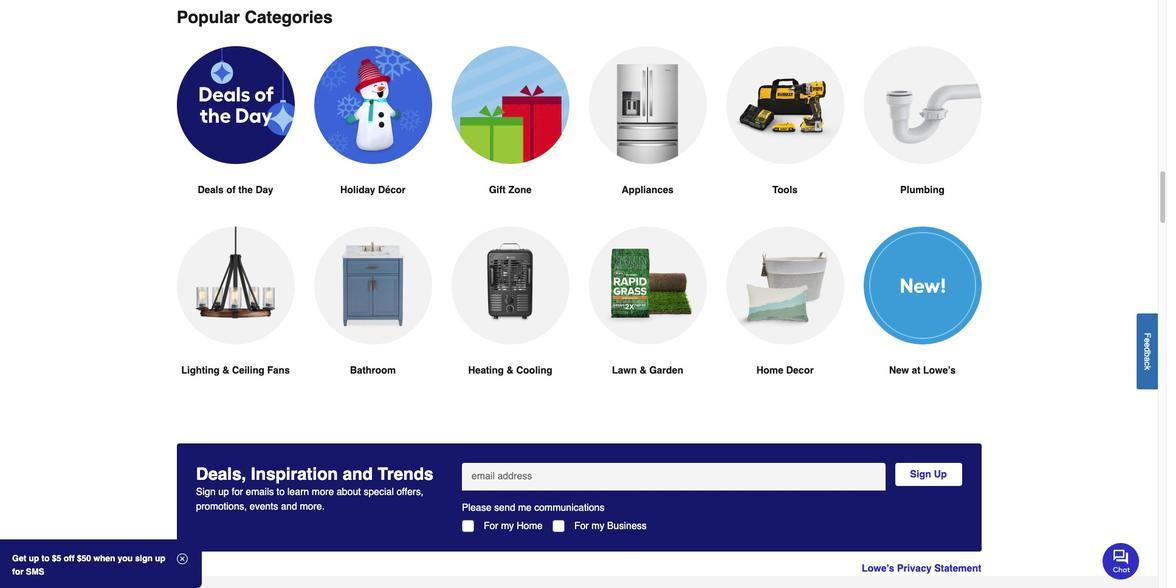 Task type: describe. For each thing, give the bounding box(es) containing it.
a 5-light black metal and wood chandelier. image
[[177, 227, 295, 345]]

sign inside deals, inspiration and trends sign up for emails to learn more about special offers, promotions, events and more.
[[196, 487, 216, 498]]

décor
[[378, 185, 406, 196]]

f
[[1143, 333, 1153, 338]]

a
[[1143, 357, 1153, 362]]

bathroom link
[[314, 227, 432, 407]]

1 vertical spatial home
[[517, 521, 543, 532]]

please send me communications
[[462, 503, 605, 514]]

a dewalt cordless drill with batteries, a charger and a soft case. image
[[726, 46, 844, 164]]

for for for my business
[[574, 521, 589, 532]]

when
[[93, 554, 115, 564]]

tools
[[772, 185, 798, 196]]

lowe's inside new at lowe's link
[[923, 365, 956, 376]]

d
[[1143, 347, 1153, 352]]

a stainless french door refrigerator with a bottom freezer and middle storage drawer. image
[[589, 46, 707, 164]]

1 horizontal spatial up
[[155, 554, 165, 564]]

b
[[1143, 352, 1153, 357]]

& for heating
[[507, 365, 514, 376]]

more
[[312, 487, 334, 498]]

c
[[1143, 362, 1153, 366]]

& for lawn
[[640, 365, 647, 376]]

& for lighting
[[222, 365, 229, 376]]

for my business
[[574, 521, 647, 532]]

lowe's privacy statement link
[[862, 563, 981, 574]]

holiday décor link
[[314, 46, 432, 227]]

plumbing link
[[863, 46, 981, 227]]

please
[[462, 503, 492, 514]]

about
[[337, 487, 361, 498]]

business
[[607, 521, 647, 532]]

my for business
[[592, 521, 604, 532]]

up
[[934, 469, 947, 480]]

f e e d b a c k
[[1143, 333, 1153, 370]]

0 horizontal spatial up
[[29, 554, 39, 564]]

sign up button
[[895, 463, 962, 486]]

a gray fabric storage basket with a white liner and a taupe, blue and green lumbar pillow. image
[[726, 227, 844, 345]]

decor
[[786, 365, 814, 376]]

more.
[[300, 501, 325, 512]]

privacy
[[897, 563, 932, 574]]

a black indoor utility heater with a thermostat. image
[[451, 227, 569, 345]]

my for home
[[501, 521, 514, 532]]

bathroom
[[350, 365, 396, 376]]

k
[[1143, 366, 1153, 370]]

chat invite button image
[[1103, 543, 1140, 580]]

new
[[889, 365, 909, 376]]

at
[[912, 365, 920, 376]]

holiday
[[340, 185, 375, 196]]

you
[[118, 554, 133, 564]]

get up to $5 off $50 when you sign up for sms
[[12, 554, 165, 577]]

zone
[[508, 185, 532, 196]]

for inside get up to $5 off $50 when you sign up for sms
[[12, 567, 24, 577]]

garden
[[649, 365, 683, 376]]

for for for my home
[[484, 521, 498, 532]]

deals, inspiration and trends sign up for emails to learn more about special offers, promotions, events and more.
[[196, 464, 433, 512]]

popular
[[177, 7, 240, 27]]

sms
[[26, 567, 44, 577]]

fans
[[267, 365, 290, 376]]

lighting & ceiling fans
[[181, 365, 290, 376]]

to inside get up to $5 off $50 when you sign up for sms
[[41, 554, 50, 564]]

f e e d b a c k button
[[1137, 313, 1158, 389]]

lighting
[[181, 365, 220, 376]]

emails
[[246, 487, 274, 498]]

gift
[[489, 185, 506, 196]]

the
[[238, 185, 253, 196]]



Task type: locate. For each thing, give the bounding box(es) containing it.
e
[[1143, 338, 1153, 343], [1143, 343, 1153, 347]]

up
[[218, 487, 229, 498], [29, 554, 39, 564], [155, 554, 165, 564]]

0 vertical spatial to
[[277, 487, 285, 498]]

and
[[343, 464, 373, 484], [281, 501, 297, 512]]

1 horizontal spatial &
[[507, 365, 514, 376]]

2 my from the left
[[592, 521, 604, 532]]

0 horizontal spatial lowe's
[[862, 563, 894, 574]]

for down get
[[12, 567, 24, 577]]

$5
[[52, 554, 61, 564]]

deals of the day
[[198, 185, 273, 196]]

deals of the day link
[[177, 46, 295, 227]]

sign up promotions,
[[196, 487, 216, 498]]

appliances
[[622, 185, 674, 196]]

my down send
[[501, 521, 514, 532]]

e up b
[[1143, 343, 1153, 347]]

heating
[[468, 365, 504, 376]]

up right sign on the bottom left of the page
[[155, 554, 165, 564]]

e up d
[[1143, 338, 1153, 343]]

my
[[501, 521, 514, 532], [592, 521, 604, 532]]

popular categories
[[177, 7, 333, 27]]

me
[[518, 503, 532, 514]]

to inside deals, inspiration and trends sign up for emails to learn more about special offers, promotions, events and more.
[[277, 487, 285, 498]]

new. image
[[863, 227, 981, 345]]

0 vertical spatial for
[[232, 487, 243, 498]]

deals,
[[196, 464, 246, 484]]

and down learn
[[281, 501, 297, 512]]

an inflatable snowman decoration with a red-and-white striped hat, blue mittens and a blue scarf. image
[[314, 46, 432, 164]]

special
[[364, 487, 394, 498]]

categories
[[245, 7, 333, 27]]

home
[[756, 365, 783, 376], [517, 521, 543, 532]]

a package of scotts rapid grass seed and a roll of sod. image
[[589, 227, 707, 345]]

cooling
[[516, 365, 552, 376]]

& right 'lawn'
[[640, 365, 647, 376]]

off
[[64, 554, 75, 564]]

a white p v c p-trap. image
[[863, 46, 981, 164]]

2 horizontal spatial &
[[640, 365, 647, 376]]

home down please send me communications
[[517, 521, 543, 532]]

0 horizontal spatial and
[[281, 501, 297, 512]]

for down send
[[484, 521, 498, 532]]

lowe's privacy statement
[[862, 563, 981, 574]]

1 vertical spatial and
[[281, 501, 297, 512]]

an icon of red and green wrapped gifts. image
[[451, 46, 569, 164]]

sign
[[910, 469, 931, 480], [196, 487, 216, 498]]

up up sms
[[29, 554, 39, 564]]

heating & cooling
[[468, 365, 552, 376]]

learn
[[287, 487, 309, 498]]

trends
[[378, 464, 433, 484]]

1 horizontal spatial sign
[[910, 469, 931, 480]]

1 vertical spatial for
[[12, 567, 24, 577]]

& left 'ceiling'
[[222, 365, 229, 376]]

inspiration
[[251, 464, 338, 484]]

lawn & garden
[[612, 365, 683, 376]]

$50
[[77, 554, 91, 564]]

0 horizontal spatial &
[[222, 365, 229, 376]]

of
[[226, 185, 236, 196]]

1 vertical spatial lowe's
[[862, 563, 894, 574]]

& right heating
[[507, 365, 514, 376]]

heating & cooling link
[[451, 227, 569, 407]]

for
[[232, 487, 243, 498], [12, 567, 24, 577]]

& inside "link"
[[507, 365, 514, 376]]

1 horizontal spatial for
[[574, 521, 589, 532]]

1 for from the left
[[484, 521, 498, 532]]

2 & from the left
[[507, 365, 514, 376]]

gift zone
[[489, 185, 532, 196]]

0 horizontal spatial for
[[484, 521, 498, 532]]

lowe's
[[923, 365, 956, 376], [862, 563, 894, 574]]

send
[[494, 503, 515, 514]]

1 horizontal spatial home
[[756, 365, 783, 376]]

to left learn
[[277, 487, 285, 498]]

new at lowe's link
[[863, 227, 981, 407]]

get
[[12, 554, 26, 564]]

sign
[[135, 554, 153, 564]]

deals
[[198, 185, 224, 196]]

0 horizontal spatial home
[[517, 521, 543, 532]]

0 vertical spatial sign
[[910, 469, 931, 480]]

sign inside button
[[910, 469, 931, 480]]

0 horizontal spatial my
[[501, 521, 514, 532]]

1 vertical spatial sign
[[196, 487, 216, 498]]

0 vertical spatial home
[[756, 365, 783, 376]]

to left $5
[[41, 554, 50, 564]]

gift zone link
[[451, 46, 569, 227]]

sign left 'up'
[[910, 469, 931, 480]]

2 horizontal spatial up
[[218, 487, 229, 498]]

2 for from the left
[[574, 521, 589, 532]]

appliances link
[[589, 46, 707, 227]]

lighting & ceiling fans link
[[177, 227, 295, 407]]

home left decor at the right of page
[[756, 365, 783, 376]]

0 horizontal spatial for
[[12, 567, 24, 577]]

plumbing
[[900, 185, 945, 196]]

1 my from the left
[[501, 521, 514, 532]]

ceiling
[[232, 365, 264, 376]]

for up promotions,
[[232, 487, 243, 498]]

0 vertical spatial lowe's
[[923, 365, 956, 376]]

holiday décor
[[340, 185, 406, 196]]

home decor link
[[726, 227, 844, 407]]

up inside deals, inspiration and trends sign up for emails to learn more about special offers, promotions, events and more.
[[218, 487, 229, 498]]

lowe's right at
[[923, 365, 956, 376]]

2 e from the top
[[1143, 343, 1153, 347]]

lowe's left privacy
[[862, 563, 894, 574]]

lawn & garden link
[[589, 227, 707, 407]]

1 horizontal spatial my
[[592, 521, 604, 532]]

promotions,
[[196, 501, 247, 512]]

events
[[250, 501, 278, 512]]

1 vertical spatial to
[[41, 554, 50, 564]]

for down the communications
[[574, 521, 589, 532]]

new at lowe's
[[889, 365, 956, 376]]

1 horizontal spatial and
[[343, 464, 373, 484]]

1 horizontal spatial to
[[277, 487, 285, 498]]

for my home
[[484, 521, 543, 532]]

lawn
[[612, 365, 637, 376]]

emailAddress text field
[[467, 463, 881, 484]]

up up promotions,
[[218, 487, 229, 498]]

a blue 2-door bathroom vanity with a white top, gold faucet and gold hardware. image
[[314, 227, 432, 345]]

for
[[484, 521, 498, 532], [574, 521, 589, 532]]

sign up
[[910, 469, 947, 480]]

deals of the day icon. image
[[177, 46, 295, 164]]

statement
[[934, 563, 981, 574]]

3 & from the left
[[640, 365, 647, 376]]

1 & from the left
[[222, 365, 229, 376]]

0 vertical spatial and
[[343, 464, 373, 484]]

0 horizontal spatial sign
[[196, 487, 216, 498]]

day
[[256, 185, 273, 196]]

communications
[[534, 503, 605, 514]]

home decor
[[756, 365, 814, 376]]

1 horizontal spatial lowe's
[[923, 365, 956, 376]]

offers,
[[397, 487, 423, 498]]

and up about
[[343, 464, 373, 484]]

1 e from the top
[[1143, 338, 1153, 343]]

&
[[222, 365, 229, 376], [507, 365, 514, 376], [640, 365, 647, 376]]

my left business
[[592, 521, 604, 532]]

to
[[277, 487, 285, 498], [41, 554, 50, 564]]

for inside deals, inspiration and trends sign up for emails to learn more about special offers, promotions, events and more.
[[232, 487, 243, 498]]

1 horizontal spatial for
[[232, 487, 243, 498]]

tools link
[[726, 46, 844, 227]]

0 horizontal spatial to
[[41, 554, 50, 564]]



Task type: vqa. For each thing, say whether or not it's contained in the screenshot.
the top Home
yes



